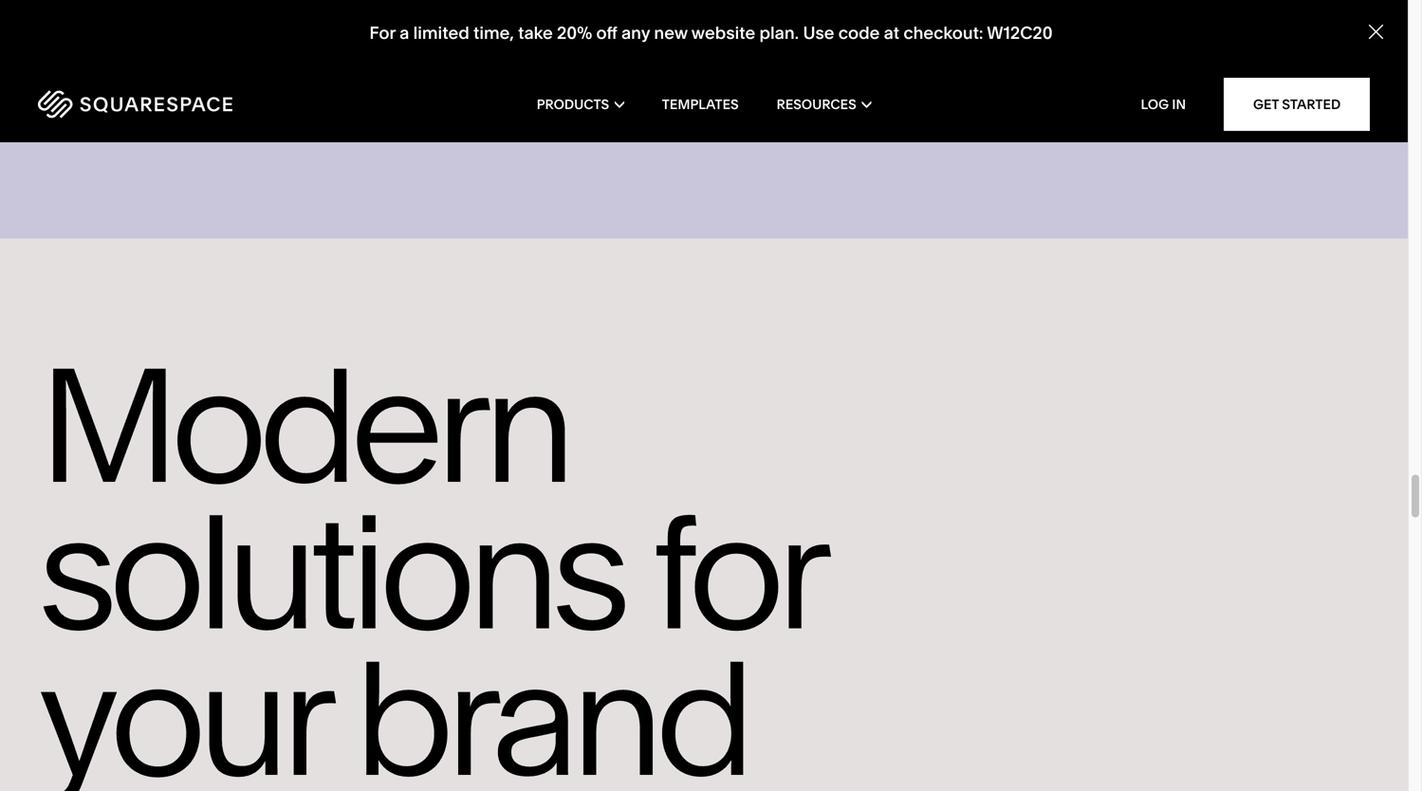 Task type: locate. For each thing, give the bounding box(es) containing it.
off
[[596, 22, 617, 43]]

a
[[400, 22, 409, 43]]

get started
[[1253, 96, 1341, 112]]

use
[[803, 22, 834, 43]]

modern solutions for your brand
[[38, 329, 820, 791]]

templates link
[[662, 66, 739, 142]]

solutions
[[38, 475, 622, 669]]

modern
[[38, 329, 567, 522]]

get started link
[[1224, 78, 1370, 131]]

time,
[[473, 22, 514, 43]]

resources
[[777, 96, 856, 112]]

code
[[838, 22, 880, 43]]

w12c20
[[987, 22, 1053, 43]]

started
[[1282, 96, 1341, 112]]

plan.
[[759, 22, 799, 43]]

for
[[651, 475, 820, 669]]

new
[[654, 22, 688, 43]]

20%
[[557, 22, 592, 43]]

take
[[518, 22, 553, 43]]

checkout:
[[904, 22, 983, 43]]

log
[[1141, 96, 1169, 112]]



Task type: describe. For each thing, give the bounding box(es) containing it.
at
[[884, 22, 900, 43]]

squarespace logo link
[[38, 90, 304, 119]]

products
[[537, 96, 609, 112]]

an email displaying purple jello cake on a glass structure, illustrating email automation. image
[[716, 0, 1370, 125]]

log             in link
[[1141, 96, 1186, 112]]

resources button
[[777, 66, 871, 142]]

brand
[[354, 622, 747, 791]]

for a limited time, take 20% off any new website plan. use code at checkout: w12c20
[[369, 22, 1053, 43]]

products button
[[537, 66, 624, 142]]

for
[[369, 22, 396, 43]]

website
[[691, 22, 756, 43]]

squarespace logo image
[[38, 90, 232, 119]]

limited
[[413, 22, 469, 43]]

your
[[38, 622, 325, 791]]

log             in
[[1141, 96, 1186, 112]]

templates
[[662, 96, 739, 112]]

in
[[1172, 96, 1186, 112]]

any
[[621, 22, 650, 43]]

get
[[1253, 96, 1279, 112]]



Task type: vqa. For each thing, say whether or not it's contained in the screenshot.
demand
no



